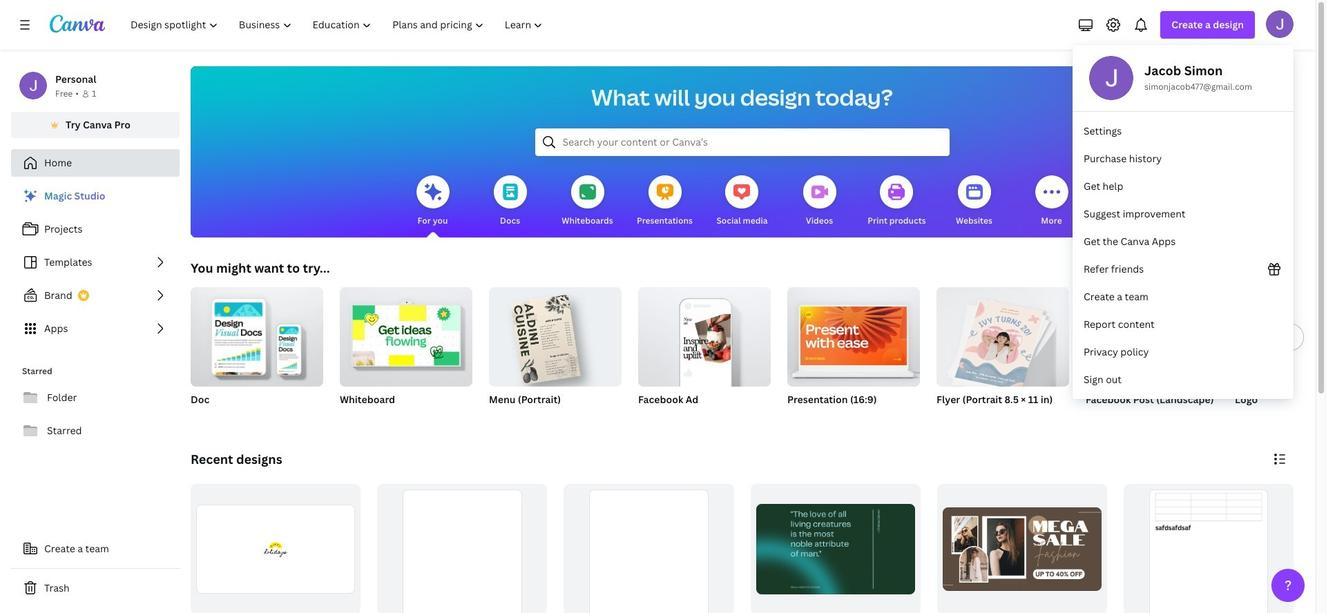 Task type: describe. For each thing, give the bounding box(es) containing it.
jacob simon image
[[1266, 10, 1294, 38]]

0 horizontal spatial list
[[11, 182, 180, 343]]

Search search field
[[563, 129, 922, 155]]

top level navigation element
[[122, 11, 555, 39]]



Task type: vqa. For each thing, say whether or not it's contained in the screenshot.
Search search field
yes



Task type: locate. For each thing, give the bounding box(es) containing it.
group
[[191, 282, 323, 424], [191, 282, 323, 387], [340, 282, 472, 424], [340, 282, 472, 387], [489, 282, 622, 424], [489, 282, 622, 387], [937, 282, 1069, 424], [937, 282, 1069, 391], [638, 287, 771, 424], [638, 287, 771, 387], [787, 287, 920, 424], [1086, 287, 1219, 424], [1235, 287, 1326, 424], [191, 484, 361, 613], [377, 484, 547, 613], [937, 484, 1107, 613], [1124, 484, 1294, 613]]

list
[[1073, 117, 1294, 394], [11, 182, 180, 343]]

1 horizontal spatial list
[[1073, 117, 1294, 394]]

menu
[[1073, 45, 1294, 399]]

None search field
[[535, 128, 949, 156]]



